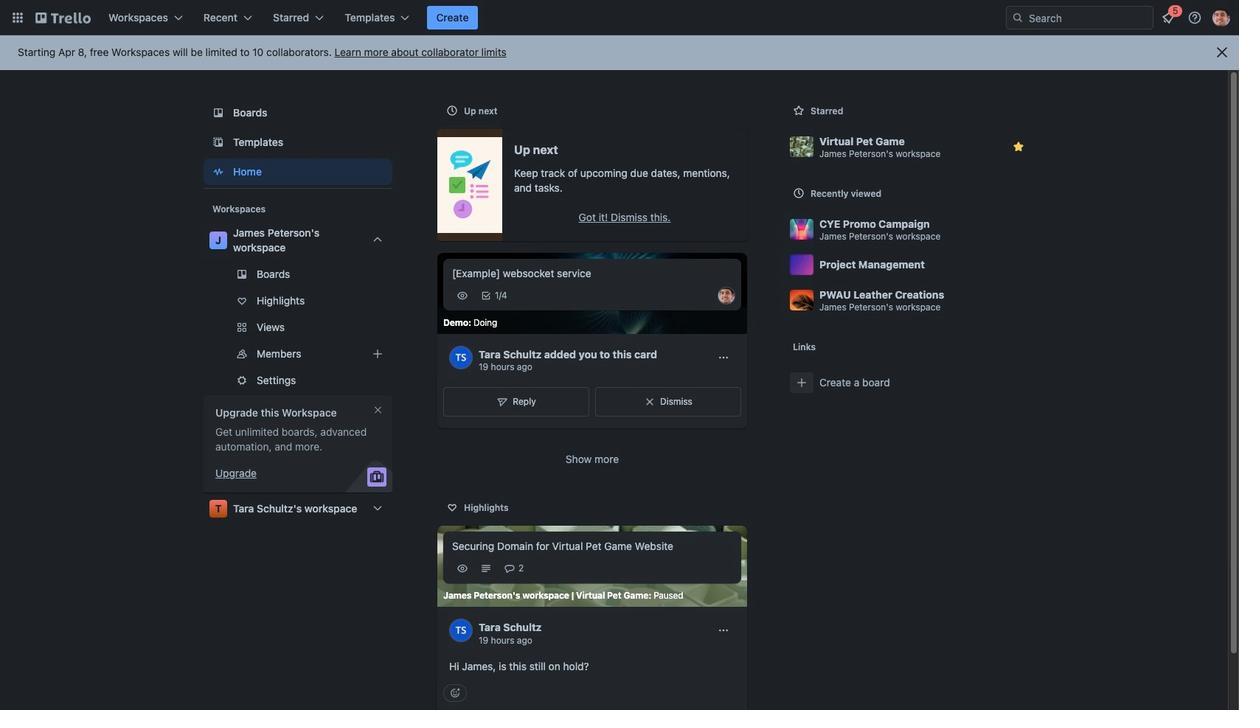 Task type: vqa. For each thing, say whether or not it's contained in the screenshot.
TEMPLATE BOARD ICON
yes



Task type: describe. For each thing, give the bounding box(es) containing it.
Search field
[[1024, 7, 1153, 29]]

board image
[[210, 104, 227, 122]]

back to home image
[[35, 6, 91, 30]]

add image
[[369, 345, 387, 363]]

james peterson (jamespeterson93) image
[[1213, 9, 1231, 27]]

click to unstar virtual pet game. it will be removed from your starred list. image
[[1012, 139, 1026, 154]]



Task type: locate. For each thing, give the bounding box(es) containing it.
open information menu image
[[1188, 10, 1203, 25]]

5 notifications image
[[1160, 9, 1178, 27]]

primary element
[[0, 0, 1240, 35]]

search image
[[1012, 12, 1024, 24]]

template board image
[[210, 134, 227, 151]]

add reaction image
[[443, 685, 467, 703]]

home image
[[210, 163, 227, 181]]



